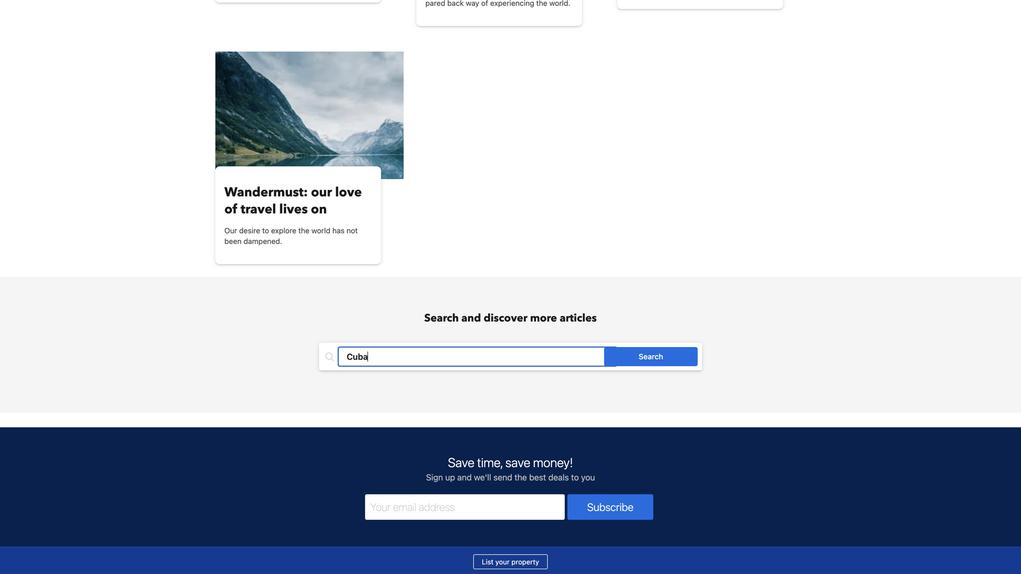 Task type: vqa. For each thing, say whether or not it's contained in the screenshot.
1
no



Task type: describe. For each thing, give the bounding box(es) containing it.
your
[[495, 558, 510, 566]]

to inside the our desire to explore the world has not been dampened.
[[262, 226, 269, 235]]

property
[[511, 558, 539, 566]]

dampened.
[[244, 237, 282, 246]]

up
[[445, 472, 455, 483]]

subscribe
[[587, 501, 634, 513]]

wandermust: our love of travel lives on link
[[224, 184, 372, 218]]

0 vertical spatial and
[[461, 311, 481, 326]]

time,
[[477, 455, 503, 470]]

we'll
[[474, 472, 491, 483]]

search and discover more articles
[[424, 311, 597, 326]]

you
[[581, 472, 595, 483]]

save
[[448, 455, 474, 470]]

the inside save time, save money! sign up and we'll send the best deals to you
[[515, 472, 527, 483]]

list your property link
[[473, 555, 548, 570]]

lives
[[279, 201, 308, 218]]

desire
[[239, 226, 260, 235]]

on
[[311, 201, 327, 218]]

search for search
[[639, 352, 663, 361]]

our desire to explore the world has not been dampened.
[[224, 226, 358, 246]]

the inside the our desire to explore the world has not been dampened.
[[298, 226, 309, 235]]

search for search and discover more articles
[[424, 311, 459, 326]]

list your property
[[482, 558, 539, 566]]

to inside save time, save money! sign up and we'll send the best deals to you
[[571, 472, 579, 483]]

save time, save money! sign up and we'll send the best deals to you
[[426, 455, 595, 483]]

world
[[311, 226, 330, 235]]

Try a destination, a category, etc text field
[[338, 347, 617, 366]]

search button
[[604, 347, 698, 366]]

subscribe button
[[567, 495, 653, 520]]



Task type: locate. For each thing, give the bounding box(es) containing it.
sign
[[426, 472, 443, 483]]

and
[[461, 311, 481, 326], [457, 472, 472, 483]]

0 horizontal spatial to
[[262, 226, 269, 235]]

and right up
[[457, 472, 472, 483]]

articles
[[560, 311, 597, 326]]

list
[[482, 558, 493, 566]]

save
[[505, 455, 530, 470]]

of
[[224, 201, 237, 218]]

1 vertical spatial and
[[457, 472, 472, 483]]

0 horizontal spatial search
[[424, 311, 459, 326]]

1 vertical spatial search
[[639, 352, 663, 361]]

and left the discover
[[461, 311, 481, 326]]

0 vertical spatial to
[[262, 226, 269, 235]]

0 vertical spatial the
[[298, 226, 309, 235]]

Your email address email field
[[365, 495, 565, 520]]

1 vertical spatial to
[[571, 472, 579, 483]]

1 horizontal spatial the
[[515, 472, 527, 483]]

more
[[530, 311, 557, 326]]

0 horizontal spatial the
[[298, 226, 309, 235]]

the down the save
[[515, 472, 527, 483]]

and inside save time, save money! sign up and we'll send the best deals to you
[[457, 472, 472, 483]]

1 horizontal spatial to
[[571, 472, 579, 483]]

explore
[[271, 226, 296, 235]]

search inside search button
[[639, 352, 663, 361]]

deals
[[548, 472, 569, 483]]

our
[[224, 226, 237, 235]]

1 horizontal spatial search
[[639, 352, 663, 361]]

1 vertical spatial the
[[515, 472, 527, 483]]

has
[[332, 226, 345, 235]]

not
[[347, 226, 358, 235]]

travel
[[241, 201, 276, 218]]

0 vertical spatial search
[[424, 311, 459, 326]]

our
[[311, 184, 332, 201]]

money!
[[533, 455, 573, 470]]

wandermust:
[[224, 184, 308, 201]]

to left you
[[571, 472, 579, 483]]

save time, save money! footer
[[0, 427, 1021, 574]]

search
[[424, 311, 459, 326], [639, 352, 663, 361]]

discover
[[484, 311, 527, 326]]

the left world
[[298, 226, 309, 235]]

send
[[493, 472, 512, 483]]

to
[[262, 226, 269, 235], [571, 472, 579, 483]]

love
[[335, 184, 362, 201]]

the
[[298, 226, 309, 235], [515, 472, 527, 483]]

best
[[529, 472, 546, 483]]

wandermust: our love of travel lives on
[[224, 184, 362, 218]]

to up dampened.
[[262, 226, 269, 235]]

been
[[224, 237, 242, 246]]



